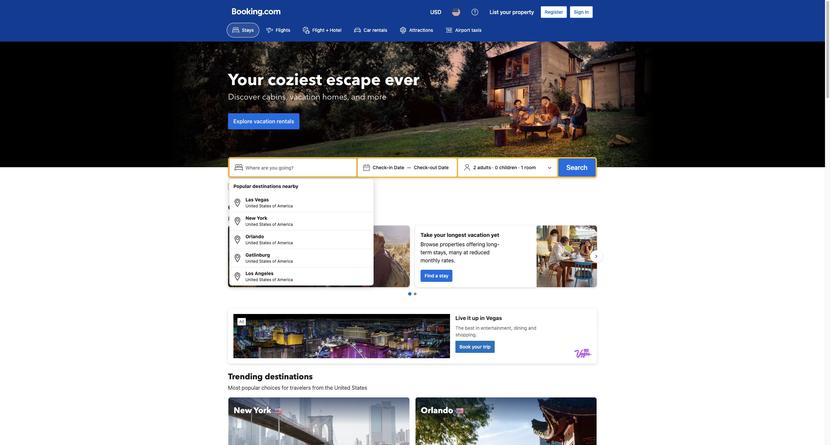 Task type: locate. For each thing, give the bounding box(es) containing it.
—
[[407, 165, 411, 170]]

deals down save
[[276, 269, 289, 275]]

states inside las vegas united states of america
[[259, 204, 271, 209]]

flights link
[[261, 23, 296, 38]]

states right the
[[352, 385, 367, 391]]

0 vertical spatial new
[[246, 215, 256, 221]]

and
[[351, 91, 365, 102], [275, 216, 284, 222], [260, 254, 269, 260]]

york inside main content
[[254, 406, 271, 417]]

0 vertical spatial your
[[500, 9, 511, 15]]

states up gatlinburg
[[259, 241, 271, 246]]

more right or
[[301, 254, 313, 260]]

your right take at the right bottom of page
[[434, 232, 446, 238]]

find for explore thousands of destinations worldwide and save 15% or more
[[237, 269, 247, 275]]

· left '0'
[[492, 165, 494, 170]]

your inside take your longest vacation yet browse properties offering long- term stays, many at reduced monthly rates.
[[434, 232, 446, 238]]

find left a
[[425, 273, 434, 279]]

popular
[[233, 183, 251, 189]]

destinations up travelers at the bottom left
[[265, 372, 313, 383]]

and right deals,
[[275, 216, 284, 222]]

los angeles united states of america
[[246, 271, 293, 282]]

destinations up "vegas"
[[252, 183, 281, 189]]

0 vertical spatial deals
[[305, 236, 320, 242]]

5 america from the top
[[277, 277, 293, 282]]

2
[[473, 165, 476, 170]]

0 vertical spatial explore
[[233, 118, 253, 124]]

1 vertical spatial york
[[254, 406, 271, 417]]

rentals
[[373, 27, 387, 33], [277, 118, 294, 124]]

1 · from the left
[[492, 165, 494, 170]]

for inside trending destinations most popular choices for travelers from the united states
[[282, 385, 289, 391]]

states up with
[[259, 222, 271, 227]]

0 horizontal spatial ·
[[492, 165, 494, 170]]

vegas
[[255, 197, 269, 203]]

for right choices
[[282, 385, 289, 391]]

of up the "orlando united states of america"
[[272, 222, 276, 227]]

offers
[[228, 203, 252, 214]]

0 horizontal spatial your
[[434, 232, 446, 238]]

list box containing popular destinations nearby
[[229, 179, 374, 286]]

and inside save 15% with late escape deals explore thousands of destinations worldwide and save 15% or more
[[260, 254, 269, 260]]

destinations
[[252, 183, 281, 189], [286, 246, 316, 252], [265, 372, 313, 383]]

rentals down the cabins,
[[277, 118, 294, 124]]

0 horizontal spatial more
[[301, 254, 313, 260]]

your for property
[[500, 9, 511, 15]]

and down escape
[[351, 91, 365, 102]]

and inside your coziest escape ever discover cabins, vacation homes, and more
[[351, 91, 365, 102]]

take
[[421, 232, 433, 238]]

new york united states of america
[[246, 215, 293, 227]]

flights
[[330, 184, 343, 190]]

united inside the "orlando united states of america"
[[246, 241, 258, 246]]

united down las
[[246, 204, 258, 209]]

0 horizontal spatial 15%
[[247, 236, 259, 242]]

america up special
[[277, 204, 293, 209]]

·
[[492, 165, 494, 170], [518, 165, 520, 170]]

trending destinations most popular choices for travelers from the united states
[[228, 372, 367, 391]]

0 vertical spatial in
[[585, 9, 589, 15]]

0 horizontal spatial vacation
[[254, 118, 275, 124]]

america left or
[[277, 259, 293, 264]]

1 horizontal spatial date
[[438, 165, 449, 170]]

destinations for popular
[[252, 183, 281, 189]]

2 adults · 0 children · 1 room
[[473, 165, 536, 170]]

in for check-
[[389, 165, 393, 170]]

progress bar
[[408, 293, 417, 296]]

region containing take your longest vacation yet
[[223, 223, 602, 290]]

find a stay link
[[421, 270, 453, 282]]

1 vertical spatial 15%
[[283, 254, 293, 260]]

15% left or
[[283, 254, 293, 260]]

more inside save 15% with late escape deals explore thousands of destinations worldwide and save 15% or more
[[301, 254, 313, 260]]

1 america from the top
[[277, 204, 293, 209]]

15% left with
[[247, 236, 259, 242]]

0 horizontal spatial check-
[[373, 165, 389, 170]]

check- left —
[[373, 165, 389, 170]]

1 vertical spatial explore
[[233, 246, 252, 252]]

states inside "new york united states of america"
[[259, 222, 271, 227]]

main content containing offers
[[223, 203, 602, 445]]

2 vertical spatial vacation
[[468, 232, 490, 238]]

find a stay
[[425, 273, 449, 279]]

2 horizontal spatial and
[[351, 91, 365, 102]]

orlando link
[[415, 398, 597, 445]]

1 vertical spatial escape
[[259, 269, 275, 275]]

1 vertical spatial your
[[434, 232, 446, 238]]

15%
[[247, 236, 259, 242], [283, 254, 293, 260]]

deals,
[[259, 216, 273, 222]]

list
[[490, 9, 499, 15]]

1 horizontal spatial deals
[[305, 236, 320, 242]]

of right with
[[272, 241, 276, 246]]

airport taxis
[[455, 27, 482, 33]]

list box
[[229, 179, 374, 286]]

new inside main content
[[234, 406, 252, 417]]

las
[[246, 197, 254, 203]]

main content
[[223, 203, 602, 445]]

for left the you
[[319, 216, 326, 222]]

1 vertical spatial deals
[[276, 269, 289, 275]]

0 horizontal spatial in
[[389, 165, 393, 170]]

1 horizontal spatial late
[[273, 236, 284, 242]]

deals inside save 15% with late escape deals explore thousands of destinations worldwide and save 15% or more
[[305, 236, 320, 242]]

term
[[421, 250, 432, 256]]

2 date from the left
[[438, 165, 449, 170]]

of up save
[[280, 246, 285, 252]]

1 vertical spatial orlando
[[421, 406, 453, 417]]

monthly
[[421, 258, 440, 264]]

america inside las vegas united states of america
[[277, 204, 293, 209]]

3 america from the top
[[277, 241, 293, 246]]

flight
[[312, 27, 325, 33]]

flight + hotel link
[[297, 23, 347, 38]]

united up gatlinburg
[[246, 241, 258, 246]]

deals down offers
[[305, 236, 320, 242]]

2 vertical spatial destinations
[[265, 372, 313, 383]]

2 · from the left
[[518, 165, 520, 170]]

0 vertical spatial more
[[367, 91, 387, 102]]

1 horizontal spatial your
[[500, 9, 511, 15]]

2 america from the top
[[277, 222, 293, 227]]

promotions,
[[228, 216, 257, 222]]

vacation up offering
[[468, 232, 490, 238]]

0 horizontal spatial orlando
[[246, 234, 264, 240]]

destinations inside save 15% with late escape deals explore thousands of destinations worldwide and save 15% or more
[[286, 246, 316, 252]]

special
[[285, 216, 302, 222]]

adults
[[477, 165, 491, 170]]

0 horizontal spatial rentals
[[277, 118, 294, 124]]

york
[[257, 215, 267, 221], [254, 406, 271, 417]]

destinations for trending
[[265, 372, 313, 383]]

rentals right the car
[[373, 27, 387, 33]]

new down popular
[[234, 406, 252, 417]]

1 horizontal spatial check-
[[414, 165, 430, 170]]

new down offers
[[246, 215, 256, 221]]

1 vertical spatial and
[[275, 216, 284, 222]]

vacation down "coziest"
[[290, 91, 320, 102]]

stays,
[[433, 250, 448, 256]]

1 vertical spatial new
[[234, 406, 252, 417]]

explore up worldwide
[[233, 246, 252, 252]]

america for york
[[277, 222, 293, 227]]

yet
[[491, 232, 499, 238]]

discover
[[228, 91, 260, 102]]

i'm traveling for work
[[237, 184, 283, 190]]

+
[[326, 27, 329, 33]]

children
[[499, 165, 517, 170]]

united inside "new york united states of america"
[[246, 222, 258, 227]]

new inside "new york united states of america"
[[246, 215, 256, 221]]

at
[[464, 250, 468, 256]]

more inside your coziest escape ever discover cabins, vacation homes, and more
[[367, 91, 387, 102]]

worldwide
[[233, 254, 258, 260]]

· left the 1
[[518, 165, 520, 170]]

america down find late escape deals
[[277, 277, 293, 282]]

united left deals,
[[246, 222, 258, 227]]

2 explore from the top
[[233, 246, 252, 252]]

0 vertical spatial orlando
[[246, 234, 264, 240]]

escape
[[285, 236, 304, 242], [259, 269, 275, 275]]

1 date from the left
[[394, 165, 404, 170]]

america for vegas
[[277, 204, 293, 209]]

orlando inside main content
[[421, 406, 453, 417]]

1 horizontal spatial find
[[425, 273, 434, 279]]

more down escape
[[367, 91, 387, 102]]

longest
[[447, 232, 466, 238]]

booking.com image
[[232, 8, 280, 16]]

region
[[223, 223, 602, 290]]

united down gatlinburg
[[246, 259, 258, 264]]

explore down discover
[[233, 118, 253, 124]]

states down angeles
[[259, 277, 271, 282]]

flight + hotel
[[312, 27, 342, 33]]

your right list
[[500, 9, 511, 15]]

1 horizontal spatial vacation
[[290, 91, 320, 102]]

for left "work"
[[265, 184, 271, 190]]

york for new york
[[254, 406, 271, 417]]

check-in date button
[[370, 162, 407, 174]]

states down "vegas"
[[259, 204, 271, 209]]

1 vertical spatial more
[[301, 254, 313, 260]]

orlando united states of america
[[246, 234, 293, 246]]

in left —
[[389, 165, 393, 170]]

1 horizontal spatial more
[[367, 91, 387, 102]]

1 horizontal spatial ·
[[518, 165, 520, 170]]

vacation down the cabins,
[[254, 118, 275, 124]]

date right the out
[[438, 165, 449, 170]]

check-
[[373, 165, 389, 170], [414, 165, 430, 170]]

escape down gatlinburg united states of america
[[259, 269, 275, 275]]

check- right —
[[414, 165, 430, 170]]

0 vertical spatial destinations
[[252, 183, 281, 189]]

0 horizontal spatial find
[[237, 269, 247, 275]]

1 horizontal spatial in
[[585, 9, 589, 15]]

popular destinations nearby
[[233, 183, 298, 189]]

escape up or
[[285, 236, 304, 242]]

2 horizontal spatial vacation
[[468, 232, 490, 238]]

0 vertical spatial escape
[[285, 236, 304, 242]]

orlando
[[246, 234, 264, 240], [421, 406, 453, 417]]

orlando inside the "orlando united states of america"
[[246, 234, 264, 240]]

0 horizontal spatial date
[[394, 165, 404, 170]]

america for angeles
[[277, 277, 293, 282]]

america inside gatlinburg united states of america
[[277, 259, 293, 264]]

date left —
[[394, 165, 404, 170]]

hotel
[[330, 27, 342, 33]]

0 vertical spatial vacation
[[290, 91, 320, 102]]

register link
[[541, 6, 567, 18]]

of down angeles
[[272, 277, 276, 282]]

0 vertical spatial and
[[351, 91, 365, 102]]

and down thousands on the bottom of the page
[[260, 254, 269, 260]]

0 vertical spatial 15%
[[247, 236, 259, 242]]

0 vertical spatial late
[[273, 236, 284, 242]]

united down los
[[246, 277, 258, 282]]

1 horizontal spatial escape
[[285, 236, 304, 242]]

destinations inside trending destinations most popular choices for travelers from the united states
[[265, 372, 313, 383]]

1 vertical spatial rentals
[[277, 118, 294, 124]]

states down gatlinburg
[[259, 259, 271, 264]]

0 vertical spatial york
[[257, 215, 267, 221]]

united right the
[[334, 385, 350, 391]]

york down choices
[[254, 406, 271, 417]]

states inside gatlinburg united states of america
[[259, 259, 271, 264]]

1 vertical spatial late
[[248, 269, 258, 275]]

america inside "new york united states of america"
[[277, 222, 293, 227]]

orlando for orlando
[[421, 406, 453, 417]]

0 horizontal spatial escape
[[259, 269, 275, 275]]

find down worldwide
[[237, 269, 247, 275]]

car rentals link
[[349, 23, 393, 38]]

2 vertical spatial and
[[260, 254, 269, 260]]

1 horizontal spatial rentals
[[373, 27, 387, 33]]

for
[[265, 184, 271, 190], [323, 184, 329, 190], [319, 216, 326, 222], [282, 385, 289, 391]]

1 horizontal spatial and
[[275, 216, 284, 222]]

late inside save 15% with late escape deals explore thousands of destinations worldwide and save 15% or more
[[273, 236, 284, 242]]

4 america from the top
[[277, 259, 293, 264]]

of inside save 15% with late escape deals explore thousands of destinations worldwide and save 15% or more
[[280, 246, 285, 252]]

of up find late escape deals
[[272, 259, 276, 264]]

your
[[228, 69, 264, 91]]

explore
[[233, 118, 253, 124], [233, 246, 252, 252]]

your coziest escape ever discover cabins, vacation homes, and more
[[228, 69, 420, 102]]

2 check- from the left
[[414, 165, 430, 170]]

most
[[228, 385, 240, 391]]

Where are you going? field
[[243, 162, 354, 174]]

destinations up or
[[286, 246, 316, 252]]

york for new york united states of america
[[257, 215, 267, 221]]

york down las vegas united states of america
[[257, 215, 267, 221]]

1 horizontal spatial orlando
[[421, 406, 453, 417]]

in right sign
[[585, 9, 589, 15]]

out
[[430, 165, 437, 170]]

explore vacation rentals
[[233, 118, 294, 124]]

york inside "new york united states of america"
[[257, 215, 267, 221]]

date
[[394, 165, 404, 170], [438, 165, 449, 170]]

america right deals,
[[277, 222, 293, 227]]

america up save
[[277, 241, 293, 246]]

america inside the los angeles united states of america
[[277, 277, 293, 282]]

1 vertical spatial destinations
[[286, 246, 316, 252]]

0 horizontal spatial and
[[260, 254, 269, 260]]

1 vertical spatial in
[[389, 165, 393, 170]]

of up deals,
[[272, 204, 276, 209]]

from
[[312, 385, 324, 391]]



Task type: vqa. For each thing, say whether or not it's contained in the screenshot.
the topmost "vacation"
yes



Task type: describe. For each thing, give the bounding box(es) containing it.
united inside the los angeles united states of america
[[246, 277, 258, 282]]

united inside trending destinations most popular choices for travelers from the united states
[[334, 385, 350, 391]]

united inside las vegas united states of america
[[246, 204, 258, 209]]

states inside the "orlando united states of america"
[[259, 241, 271, 246]]

in for sign
[[585, 9, 589, 15]]

traveling
[[245, 184, 264, 190]]

travelers
[[290, 385, 311, 391]]

new for new york
[[234, 406, 252, 417]]

sign in
[[574, 9, 589, 15]]

many
[[449, 250, 462, 256]]

property
[[513, 9, 534, 15]]

save 15% with late escape deals explore thousands of destinations worldwide and save 15% or more
[[233, 236, 320, 260]]

advertisement region
[[228, 309, 597, 364]]

1 vertical spatial vacation
[[254, 118, 275, 124]]

flights
[[276, 27, 290, 33]]

states inside trending destinations most popular choices for travelers from the united states
[[352, 385, 367, 391]]

los
[[246, 271, 254, 276]]

0 horizontal spatial deals
[[276, 269, 289, 275]]

taxis
[[472, 27, 482, 33]]

the
[[325, 385, 333, 391]]

sign in link
[[570, 6, 593, 18]]

vacation inside take your longest vacation yet browse properties offering long- term stays, many at reduced monthly rates.
[[468, 232, 490, 238]]

stays
[[242, 27, 254, 33]]

i'm
[[298, 184, 304, 190]]

new york
[[234, 406, 271, 417]]

usd button
[[426, 4, 445, 20]]

0 vertical spatial rentals
[[373, 27, 387, 33]]

reduced
[[470, 250, 490, 256]]

coziest
[[268, 69, 322, 91]]

sign
[[574, 9, 584, 15]]

and inside offers promotions, deals, and special offers for you
[[275, 216, 284, 222]]

rates.
[[442, 258, 455, 264]]

attractions
[[409, 27, 433, 33]]

of inside las vegas united states of america
[[272, 204, 276, 209]]

group of friends hiking in the mountains on a sunny day image
[[228, 226, 410, 287]]

take your longest vacation yet browse properties offering long- term stays, many at reduced monthly rates.
[[421, 232, 500, 264]]

of inside the "orlando united states of america"
[[272, 241, 276, 246]]

check-in date — check-out date
[[373, 165, 449, 170]]

gatlinburg
[[246, 252, 270, 258]]

check-out date button
[[411, 162, 451, 174]]

room
[[524, 165, 536, 170]]

i'm
[[237, 184, 244, 190]]

popular destinations nearby group
[[229, 194, 374, 286]]

choices
[[262, 385, 280, 391]]

popular
[[242, 385, 260, 391]]

usd
[[430, 9, 441, 15]]

trending
[[228, 372, 263, 383]]

angeles
[[255, 271, 274, 276]]

take your longest vacation yet image
[[537, 226, 597, 287]]

thousands
[[253, 246, 278, 252]]

work
[[273, 184, 283, 190]]

1
[[521, 165, 523, 170]]

explore vacation rentals link
[[228, 113, 300, 129]]

for inside offers promotions, deals, and special offers for you
[[319, 216, 326, 222]]

escape
[[326, 69, 381, 91]]

of inside "new york united states of america"
[[272, 222, 276, 227]]

for left flights
[[323, 184, 329, 190]]

a
[[435, 273, 438, 279]]

list your property
[[490, 9, 534, 15]]

stay
[[439, 273, 449, 279]]

orlando for orlando united states of america
[[246, 234, 264, 240]]

car
[[364, 27, 371, 33]]

1 check- from the left
[[373, 165, 389, 170]]

0
[[495, 165, 498, 170]]

homes,
[[322, 91, 349, 102]]

united inside gatlinburg united states of america
[[246, 259, 258, 264]]

1 horizontal spatial 15%
[[283, 254, 293, 260]]

of inside the los angeles united states of america
[[272, 277, 276, 282]]

0 horizontal spatial late
[[248, 269, 258, 275]]

america inside the "orlando united states of america"
[[277, 241, 293, 246]]

browse
[[421, 242, 439, 248]]

find late escape deals link
[[233, 266, 293, 278]]

of inside gatlinburg united states of america
[[272, 259, 276, 264]]

stays link
[[227, 23, 259, 38]]

vacation inside your coziest escape ever discover cabins, vacation homes, and more
[[290, 91, 320, 102]]

ever
[[385, 69, 420, 91]]

find for browse properties offering long- term stays, many at reduced monthly rates.
[[425, 273, 434, 279]]

airport taxis link
[[440, 23, 487, 38]]

states inside the los angeles united states of america
[[259, 277, 271, 282]]

looking
[[306, 184, 321, 190]]

with
[[260, 236, 271, 242]]

new for new york united states of america
[[246, 215, 256, 221]]

your for longest
[[434, 232, 446, 238]]

2 adults · 0 children · 1 room button
[[461, 161, 555, 174]]

properties
[[440, 242, 465, 248]]

cabins,
[[262, 91, 288, 102]]

attractions link
[[394, 23, 439, 38]]

offers
[[304, 216, 318, 222]]

i'm looking for flights
[[298, 184, 343, 190]]

list your property link
[[486, 4, 538, 20]]

1 explore from the top
[[233, 118, 253, 124]]

search
[[567, 164, 588, 171]]

nearby
[[282, 183, 298, 189]]

or
[[295, 254, 300, 260]]

save
[[233, 236, 246, 242]]

gatlinburg united states of america
[[246, 252, 293, 264]]

escape inside save 15% with late escape deals explore thousands of destinations worldwide and save 15% or more
[[285, 236, 304, 242]]

save
[[270, 254, 281, 260]]

you
[[327, 216, 336, 222]]

offers promotions, deals, and special offers for you
[[228, 203, 336, 222]]

progress bar inside main content
[[408, 293, 417, 296]]

new york link
[[228, 398, 410, 445]]

car rentals
[[364, 27, 387, 33]]

register
[[545, 9, 563, 15]]

offering
[[466, 242, 485, 248]]

explore inside save 15% with late escape deals explore thousands of destinations worldwide and save 15% or more
[[233, 246, 252, 252]]



